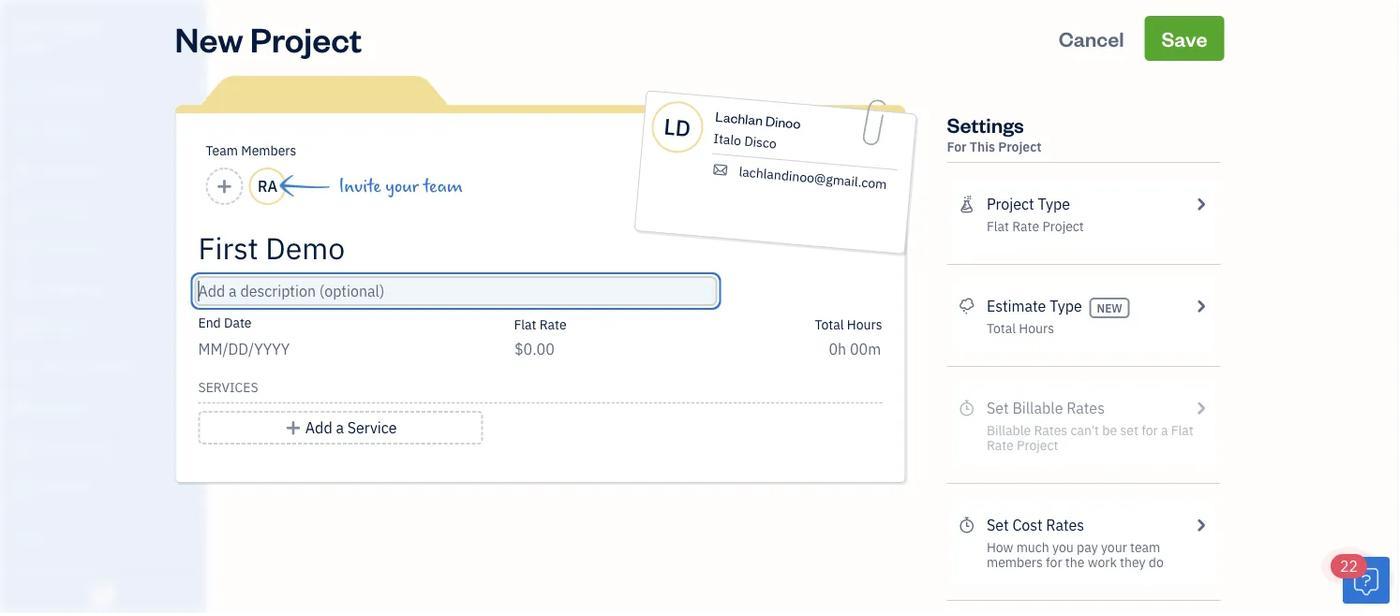 Task type: locate. For each thing, give the bounding box(es) containing it.
total hours up the 'hourly budget' text box
[[815, 316, 882, 333]]

0 vertical spatial chevronright image
[[1192, 193, 1209, 216]]

expense image
[[12, 280, 35, 299]]

Hourly Budget text field
[[829, 340, 882, 359]]

ruby oranges owner
[[15, 17, 103, 52]]

1 horizontal spatial flat
[[987, 218, 1009, 235]]

cost
[[1013, 516, 1043, 536]]

hours down the estimate type
[[1019, 320, 1054, 337]]

save
[[1162, 25, 1208, 52]]

Amount (USD) text field
[[514, 340, 555, 359]]

End date in  format text field
[[198, 340, 426, 359]]

team inside how much you pay your team members for the work they do
[[1130, 539, 1161, 557]]

1 vertical spatial your
[[1101, 539, 1127, 557]]

0 horizontal spatial total
[[815, 316, 844, 333]]

rate down project type
[[1012, 218, 1039, 235]]

add team member image
[[216, 175, 233, 198]]

1 vertical spatial rate
[[540, 316, 567, 333]]

team
[[423, 176, 463, 197], [1130, 539, 1161, 557]]

rate up the amount (usd) text box
[[540, 316, 567, 333]]

0 vertical spatial flat
[[987, 218, 1009, 235]]

1 vertical spatial members
[[46, 563, 96, 578]]

2 chevronright image from the top
[[1192, 295, 1209, 318]]

new
[[1097, 301, 1122, 316]]

lachlandinoo@gmail.com
[[738, 163, 888, 193]]

total down "estimate"
[[987, 320, 1016, 337]]

1 horizontal spatial team
[[206, 142, 238, 159]]

disco
[[744, 132, 777, 152]]

rate
[[1012, 218, 1039, 235], [540, 316, 567, 333]]

flat for flat rate project
[[987, 218, 1009, 235]]

0 horizontal spatial flat
[[514, 316, 536, 333]]

type for project type
[[1038, 194, 1070, 214]]

the
[[1065, 554, 1085, 572]]

a
[[336, 418, 344, 438]]

0 horizontal spatial members
[[46, 563, 96, 578]]

how
[[987, 539, 1013, 557]]

0 horizontal spatial team
[[14, 563, 44, 578]]

resource center badge image
[[1343, 558, 1390, 604]]

your inside how much you pay your team members for the work they do
[[1101, 539, 1127, 557]]

flat
[[987, 218, 1009, 235], [514, 316, 536, 333]]

1 vertical spatial team members
[[14, 563, 96, 578]]

save button
[[1145, 16, 1224, 61]]

flat down project type
[[987, 218, 1009, 235]]

apps link
[[5, 520, 201, 553]]

your right the invite
[[385, 176, 419, 197]]

rate for flat rate
[[540, 316, 567, 333]]

rate for flat rate project
[[1012, 218, 1039, 235]]

members up "ra"
[[241, 142, 296, 159]]

0 vertical spatial team members
[[206, 142, 296, 159]]

1 vertical spatial chevronright image
[[1192, 295, 1209, 318]]

chevronright image for estimate type
[[1192, 295, 1209, 318]]

estimate
[[987, 297, 1046, 316]]

add a service button
[[198, 411, 483, 445]]

total up the 'hourly budget' text box
[[815, 316, 844, 333]]

team
[[206, 142, 238, 159], [14, 563, 44, 578]]

cancel
[[1059, 25, 1124, 52]]

1 horizontal spatial members
[[241, 142, 296, 159]]

type left the new
[[1050, 297, 1082, 316]]

members
[[987, 554, 1043, 572]]

total hours
[[815, 316, 882, 333], [987, 320, 1054, 337]]

type for estimate type
[[1050, 297, 1082, 316]]

team members up "ra"
[[206, 142, 296, 159]]

0 vertical spatial team
[[206, 142, 238, 159]]

invoice image
[[12, 201, 35, 220]]

your
[[385, 176, 419, 197], [1101, 539, 1127, 557]]

project
[[250, 16, 362, 60], [998, 138, 1042, 156], [987, 194, 1034, 214], [1043, 218, 1084, 235]]

date
[[224, 314, 252, 332]]

1 horizontal spatial your
[[1101, 539, 1127, 557]]

report image
[[12, 477, 35, 496]]

ra
[[258, 177, 277, 196]]

0 vertical spatial members
[[241, 142, 296, 159]]

total hours down "estimate"
[[987, 320, 1054, 337]]

for
[[947, 138, 967, 156]]

flat for flat rate
[[514, 316, 536, 333]]

1 chevronright image from the top
[[1192, 193, 1209, 216]]

1 horizontal spatial hours
[[1019, 320, 1054, 337]]

1 vertical spatial team
[[14, 563, 44, 578]]

members inside main element
[[46, 563, 96, 578]]

type up flat rate project at the right top of the page
[[1038, 194, 1070, 214]]

1 horizontal spatial rate
[[1012, 218, 1039, 235]]

timer image
[[12, 359, 35, 378]]

much
[[1016, 539, 1049, 557]]

estimate type
[[987, 297, 1082, 316]]

team right work
[[1130, 539, 1161, 557]]

team inside main element
[[14, 563, 44, 578]]

0 vertical spatial your
[[385, 176, 419, 197]]

1 vertical spatial flat
[[514, 316, 536, 333]]

dashboard image
[[12, 83, 35, 102]]

chevronright image
[[1192, 515, 1209, 537]]

team down apps
[[14, 563, 44, 578]]

ld
[[663, 112, 692, 143]]

chevronright image
[[1192, 193, 1209, 216], [1192, 295, 1209, 318]]

hours
[[847, 316, 882, 333], [1019, 320, 1054, 337]]

invite your team
[[339, 176, 463, 197]]

1 vertical spatial type
[[1050, 297, 1082, 316]]

work
[[1088, 554, 1117, 572]]

client image
[[12, 123, 35, 142]]

total
[[815, 316, 844, 333], [987, 320, 1016, 337]]

type
[[1038, 194, 1070, 214], [1050, 297, 1082, 316]]

members
[[241, 142, 296, 159], [46, 563, 96, 578]]

0 vertical spatial type
[[1038, 194, 1070, 214]]

members up freshbooks icon
[[46, 563, 96, 578]]

team members down apps
[[14, 563, 96, 578]]

main element
[[0, 0, 253, 614]]

service
[[347, 418, 397, 438]]

your right pay
[[1101, 539, 1127, 557]]

1 horizontal spatial team
[[1130, 539, 1161, 557]]

new project
[[175, 16, 362, 60]]

project image
[[12, 320, 35, 338]]

flat up the amount (usd) text box
[[514, 316, 536, 333]]

settings
[[947, 111, 1024, 138]]

freshbooks image
[[88, 584, 118, 606]]

0 horizontal spatial rate
[[540, 316, 567, 333]]

0 vertical spatial team
[[423, 176, 463, 197]]

hours up the 'hourly budget' text box
[[847, 316, 882, 333]]

new
[[175, 16, 243, 60]]

0 horizontal spatial team members
[[14, 563, 96, 578]]

1 vertical spatial team
[[1130, 539, 1161, 557]]

0 horizontal spatial your
[[385, 176, 419, 197]]

they
[[1120, 554, 1146, 572]]

timetracking image
[[958, 515, 976, 537]]

team up add team member image
[[206, 142, 238, 159]]

team up 'project name' "text box"
[[423, 176, 463, 197]]

0 horizontal spatial team
[[423, 176, 463, 197]]

0 vertical spatial rate
[[1012, 218, 1039, 235]]

team members
[[206, 142, 296, 159], [14, 563, 96, 578]]



Task type: describe. For each thing, give the bounding box(es) containing it.
Project Name text field
[[198, 230, 714, 267]]

italo
[[713, 130, 742, 149]]

dinoo
[[765, 112, 802, 132]]

for
[[1046, 554, 1062, 572]]

project inside settings for this project
[[998, 138, 1042, 156]]

chevronright image for project type
[[1192, 193, 1209, 216]]

lachlan
[[715, 107, 764, 129]]

add a service
[[305, 418, 397, 438]]

invite
[[339, 176, 381, 197]]

estimates image
[[958, 295, 976, 318]]

flat rate
[[514, 316, 567, 333]]

0 horizontal spatial total hours
[[815, 316, 882, 333]]

services
[[198, 379, 258, 396]]

end date
[[198, 314, 252, 332]]

settings for this project
[[947, 111, 1042, 156]]

1 horizontal spatial total
[[987, 320, 1016, 337]]

0 horizontal spatial hours
[[847, 316, 882, 333]]

Project Description text field
[[198, 280, 714, 303]]

chart image
[[12, 438, 35, 456]]

estimate image
[[12, 162, 35, 181]]

rates
[[1046, 516, 1084, 536]]

flat rate project
[[987, 218, 1084, 235]]

end
[[198, 314, 221, 332]]

ruby
[[15, 17, 47, 35]]

project type
[[987, 194, 1070, 214]]

you
[[1053, 539, 1074, 557]]

apps
[[14, 528, 42, 544]]

owner
[[15, 37, 52, 52]]

projects image
[[958, 193, 976, 216]]

1 horizontal spatial total hours
[[987, 320, 1054, 337]]

22 button
[[1331, 555, 1390, 604]]

cancel button
[[1042, 16, 1141, 61]]

plus image
[[285, 417, 302, 440]]

set
[[987, 516, 1009, 536]]

money image
[[12, 398, 35, 417]]

1 horizontal spatial team members
[[206, 142, 296, 159]]

add
[[305, 418, 332, 438]]

do
[[1149, 554, 1164, 572]]

envelope image
[[710, 162, 730, 178]]

pay
[[1077, 539, 1098, 557]]

how much you pay your team members for the work they do
[[987, 539, 1164, 572]]

oranges
[[50, 17, 103, 35]]

team members link
[[5, 555, 201, 588]]

team members inside main element
[[14, 563, 96, 578]]

payment image
[[12, 241, 35, 260]]

this
[[970, 138, 995, 156]]

set cost rates
[[987, 516, 1084, 536]]

lachlan dinoo italo disco
[[713, 107, 802, 152]]

22
[[1340, 557, 1358, 577]]



Task type: vqa. For each thing, say whether or not it's contained in the screenshot.
Cancel
yes



